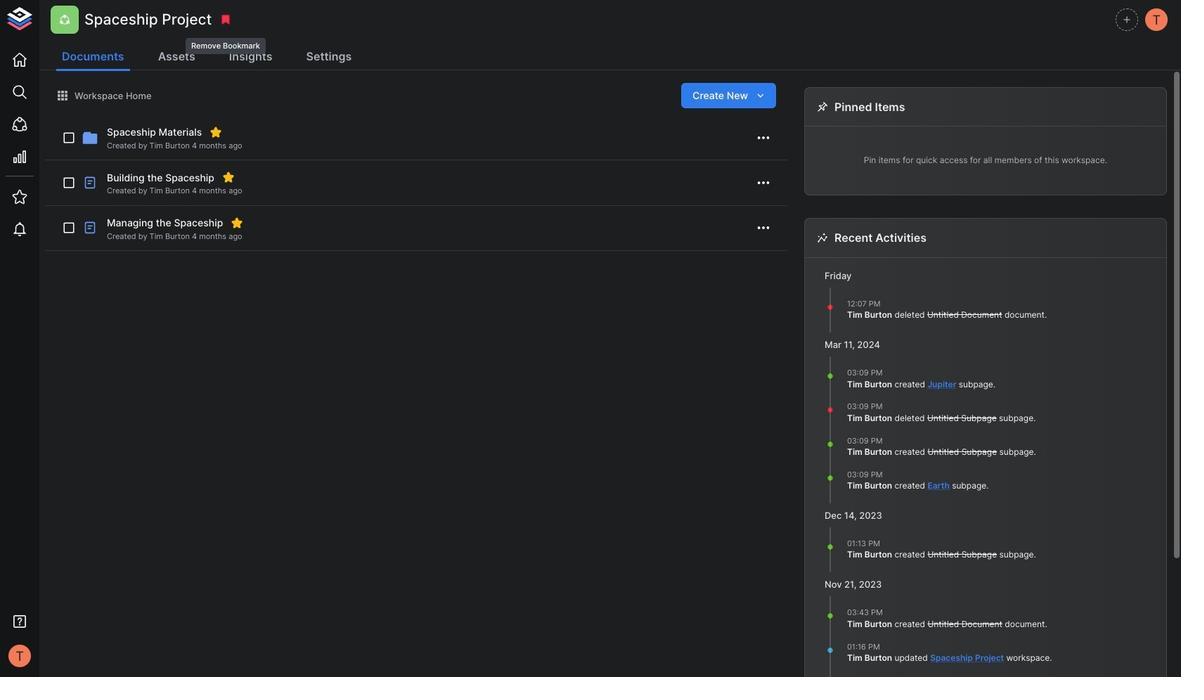 Task type: locate. For each thing, give the bounding box(es) containing it.
0 vertical spatial remove favorite image
[[210, 126, 222, 139]]

remove favorite image
[[210, 126, 222, 139], [222, 171, 235, 184]]

tooltip
[[184, 28, 267, 56]]

1 vertical spatial remove favorite image
[[222, 171, 235, 184]]



Task type: describe. For each thing, give the bounding box(es) containing it.
remove bookmark image
[[220, 13, 232, 26]]

remove favorite image
[[231, 216, 244, 229]]



